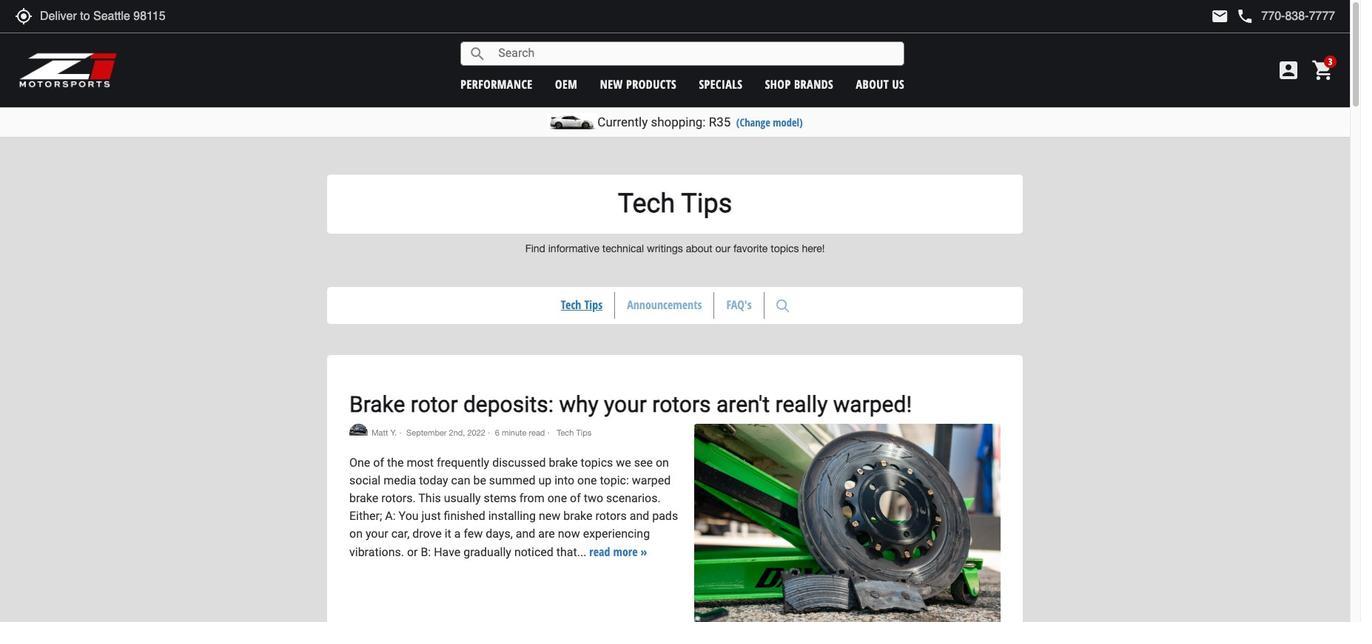 Task type: vqa. For each thing, say whether or not it's contained in the screenshot.
2019
no



Task type: describe. For each thing, give the bounding box(es) containing it.
shop brands link
[[765, 76, 834, 92]]

0 vertical spatial new
[[600, 76, 623, 92]]

performance
[[461, 76, 533, 92]]

this
[[418, 491, 441, 506]]

deposits:
[[463, 392, 554, 417]]

about us
[[856, 76, 905, 92]]

shopping_cart
[[1312, 58, 1336, 82]]

1 vertical spatial and
[[516, 527, 536, 541]]

social
[[349, 474, 381, 488]]

currently
[[598, 115, 648, 130]]

a
[[454, 527, 461, 541]]

specials
[[699, 76, 743, 92]]

the
[[387, 456, 404, 470]]

about
[[686, 243, 713, 254]]

shopping:
[[651, 115, 706, 130]]

why
[[559, 392, 599, 417]]

(change
[[736, 115, 771, 130]]

performance link
[[461, 76, 533, 92]]

topics for we
[[581, 456, 613, 470]]

1 horizontal spatial and
[[630, 509, 649, 523]]

september 2nd, 2022
[[407, 429, 486, 438]]

favorite
[[734, 243, 768, 254]]

up
[[539, 474, 552, 488]]

warped!
[[833, 392, 912, 417]]

6 minute read
[[495, 429, 545, 438]]

tech tips link
[[549, 292, 615, 318]]

mail link
[[1211, 7, 1229, 25]]

y.
[[390, 429, 397, 438]]

0 horizontal spatial on
[[349, 527, 363, 541]]

days,
[[486, 527, 513, 541]]

media
[[384, 474, 416, 488]]

1 vertical spatial tech tips
[[561, 297, 603, 313]]

september
[[407, 429, 447, 438]]

summed
[[489, 474, 536, 488]]

faq's
[[727, 297, 752, 313]]

see
[[634, 456, 653, 470]]

have
[[434, 545, 461, 560]]

0 horizontal spatial read
[[529, 429, 545, 438]]

informative
[[548, 243, 600, 254]]

0 horizontal spatial one
[[548, 491, 567, 506]]

are
[[538, 527, 555, 541]]

just
[[422, 509, 441, 523]]

one
[[349, 456, 370, 470]]

most
[[407, 456, 434, 470]]

brake
[[349, 392, 405, 417]]

2nd,
[[449, 429, 465, 438]]

1 vertical spatial read
[[590, 544, 610, 560]]

1 horizontal spatial one
[[577, 474, 597, 488]]

1 horizontal spatial on
[[656, 456, 669, 470]]

finished
[[444, 509, 485, 523]]

shop brands
[[765, 76, 834, 92]]

phone link
[[1237, 7, 1336, 25]]

experiencing
[[583, 527, 650, 541]]

that...
[[557, 545, 587, 560]]

matt y. image
[[349, 424, 368, 436]]

my_location
[[15, 7, 33, 25]]

mail
[[1211, 7, 1229, 25]]

minute
[[502, 429, 527, 438]]

0 vertical spatial tips
[[681, 188, 732, 219]]

now
[[558, 527, 580, 541]]

1 vertical spatial tips
[[584, 297, 603, 313]]

can
[[451, 474, 470, 488]]

2022
[[467, 429, 486, 438]]

1 vertical spatial brake
[[349, 491, 378, 506]]

0 vertical spatial tech
[[618, 188, 675, 219]]

currently shopping: r35 (change model)
[[598, 115, 803, 130]]

phone
[[1237, 7, 1254, 25]]

products
[[626, 76, 677, 92]]

rotors.
[[381, 491, 416, 506]]

usually
[[444, 491, 481, 506]]

technical
[[603, 243, 644, 254]]

brake rotor deposits: why your rotors aren't really warped! link
[[349, 392, 912, 417]]

about us link
[[856, 76, 905, 92]]

read more »
[[590, 544, 647, 560]]



Task type: locate. For each thing, give the bounding box(es) containing it.
we
[[616, 456, 631, 470]]

discussed
[[492, 456, 546, 470]]

0 vertical spatial your
[[604, 392, 647, 417]]

be
[[473, 474, 486, 488]]

1 vertical spatial of
[[570, 491, 581, 506]]

about
[[856, 76, 889, 92]]

read more » link
[[590, 544, 647, 560]]

oem
[[555, 76, 578, 92]]

noticed
[[514, 545, 554, 560]]

account_box
[[1277, 58, 1301, 82]]

stems
[[484, 491, 517, 506]]

new inside one of the most frequently discussed brake topics we see on social media today can be summed up into one topic: warped brake rotors. this usually stems from one of two scenarios. either; a: you just finished installing new brake rotors and pads on your car, drove it a few days, and are now experiencing vibrations. or b: have gradually noticed that...
[[539, 509, 561, 523]]

find
[[525, 243, 546, 254]]

specials link
[[699, 76, 743, 92]]

more
[[613, 544, 638, 560]]

find informative technical writings about our favorite topics here!
[[525, 243, 825, 254]]

2 vertical spatial brake
[[564, 509, 593, 523]]

0 vertical spatial on
[[656, 456, 669, 470]]

topics inside one of the most frequently discussed brake topics we see on social media today can be summed up into one topic: warped brake rotors. this usually stems from one of two scenarios. either; a: you just finished installing new brake rotors and pads on your car, drove it a few days, and are now experiencing vibrations. or b: have gradually noticed that...
[[581, 456, 613, 470]]

brake up into
[[549, 456, 578, 470]]

your
[[604, 392, 647, 417], [366, 527, 388, 541]]

Search search field
[[487, 42, 904, 65]]

1 vertical spatial rotors
[[596, 509, 627, 523]]

1 vertical spatial topics
[[581, 456, 613, 470]]

car,
[[391, 527, 410, 541]]

new
[[600, 76, 623, 92], [539, 509, 561, 523]]

search
[[469, 45, 487, 63]]

0 vertical spatial and
[[630, 509, 649, 523]]

here!
[[802, 243, 825, 254]]

new products
[[600, 76, 677, 92]]

tech up writings at the top of the page
[[618, 188, 675, 219]]

1 vertical spatial new
[[539, 509, 561, 523]]

you
[[399, 509, 419, 523]]

»
[[641, 544, 647, 560]]

0 vertical spatial rotors
[[652, 392, 711, 417]]

1 vertical spatial your
[[366, 527, 388, 541]]

0 horizontal spatial topics
[[581, 456, 613, 470]]

0 horizontal spatial new
[[539, 509, 561, 523]]

us
[[893, 76, 905, 92]]

0 vertical spatial topics
[[771, 243, 799, 254]]

your inside one of the most frequently discussed brake topics we see on social media today can be summed up into one topic: warped brake rotors. this usually stems from one of two scenarios. either; a: you just finished installing new brake rotors and pads on your car, drove it a few days, and are now experiencing vibrations. or b: have gradually noticed that...
[[366, 527, 388, 541]]

writings
[[647, 243, 683, 254]]

tech
[[618, 188, 675, 219], [561, 297, 582, 313], [557, 429, 574, 438]]

0 horizontal spatial rotors
[[596, 509, 627, 523]]

of left "two"
[[570, 491, 581, 506]]

topics up the topic:
[[581, 456, 613, 470]]

tips up about
[[681, 188, 732, 219]]

frequently
[[437, 456, 489, 470]]

either;
[[349, 509, 382, 523]]

installing
[[488, 509, 536, 523]]

0 vertical spatial read
[[529, 429, 545, 438]]

brake rotor deposits: why your rotors aren't really warped!
[[349, 392, 912, 417]]

read down the experiencing
[[590, 544, 610, 560]]

topics for here!
[[771, 243, 799, 254]]

2 vertical spatial tech tips
[[555, 429, 592, 438]]

brake down social
[[349, 491, 378, 506]]

vibrations.
[[349, 545, 404, 560]]

model)
[[773, 115, 803, 130]]

from
[[520, 491, 545, 506]]

rotor
[[411, 392, 458, 417]]

your up 'vibrations.'
[[366, 527, 388, 541]]

today
[[419, 474, 448, 488]]

pads
[[652, 509, 678, 523]]

new products link
[[600, 76, 677, 92]]

your right why
[[604, 392, 647, 417]]

rotors up the experiencing
[[596, 509, 627, 523]]

1 horizontal spatial topics
[[771, 243, 799, 254]]

tips down why
[[576, 429, 592, 438]]

scenarios.
[[606, 491, 661, 506]]

1 horizontal spatial read
[[590, 544, 610, 560]]

rotors left aren't
[[652, 392, 711, 417]]

1 horizontal spatial new
[[600, 76, 623, 92]]

0 vertical spatial brake
[[549, 456, 578, 470]]

it
[[445, 527, 451, 541]]

brake up now
[[564, 509, 593, 523]]

on right see
[[656, 456, 669, 470]]

topics left here!
[[771, 243, 799, 254]]

warped
[[632, 474, 671, 488]]

drove
[[413, 527, 442, 541]]

(change model) link
[[736, 115, 803, 130]]

tech tips down informative
[[561, 297, 603, 313]]

one down into
[[548, 491, 567, 506]]

b:
[[421, 545, 431, 560]]

1 vertical spatial one
[[548, 491, 567, 506]]

announcements link
[[615, 292, 714, 318]]

on down the either;
[[349, 527, 363, 541]]

matt y.
[[372, 429, 397, 438]]

shopping_cart link
[[1308, 58, 1336, 82]]

of
[[373, 456, 384, 470], [570, 491, 581, 506]]

tech down why
[[557, 429, 574, 438]]

0 vertical spatial one
[[577, 474, 597, 488]]

new up are on the left bottom of the page
[[539, 509, 561, 523]]

r35
[[709, 115, 731, 130]]

mail phone
[[1211, 7, 1254, 25]]

and up noticed
[[516, 527, 536, 541]]

1 horizontal spatial your
[[604, 392, 647, 417]]

0 horizontal spatial your
[[366, 527, 388, 541]]

really
[[775, 392, 828, 417]]

into
[[555, 474, 575, 488]]

oem link
[[555, 76, 578, 92]]

new up currently
[[600, 76, 623, 92]]

1 vertical spatial on
[[349, 527, 363, 541]]

shop
[[765, 76, 791, 92]]

tech tips up find informative technical writings about our favorite topics here!
[[618, 188, 732, 219]]

2 vertical spatial tips
[[576, 429, 592, 438]]

one up "two"
[[577, 474, 597, 488]]

topics
[[771, 243, 799, 254], [581, 456, 613, 470]]

z1 motorsports logo image
[[19, 52, 118, 89]]

one
[[577, 474, 597, 488], [548, 491, 567, 506]]

and
[[630, 509, 649, 523], [516, 527, 536, 541]]

tips down informative
[[584, 297, 603, 313]]

rotors inside one of the most frequently discussed brake topics we see on social media today can be summed up into one topic: warped brake rotors. this usually stems from one of two scenarios. either; a: you just finished installing new brake rotors and pads on your car, drove it a few days, and are now experiencing vibrations. or b: have gradually noticed that...
[[596, 509, 627, 523]]

and down scenarios.
[[630, 509, 649, 523]]

tips
[[681, 188, 732, 219], [584, 297, 603, 313], [576, 429, 592, 438]]

2 vertical spatial tech
[[557, 429, 574, 438]]

matt
[[372, 429, 388, 438]]

brands
[[794, 76, 834, 92]]

a:
[[385, 509, 396, 523]]

on
[[656, 456, 669, 470], [349, 527, 363, 541]]

0 horizontal spatial and
[[516, 527, 536, 541]]

or
[[407, 545, 418, 560]]

tech tips down why
[[555, 429, 592, 438]]

brake rotor deposits: why your rotors aren't really warped! image
[[695, 424, 1001, 623]]

announcements
[[627, 297, 702, 313]]

account_box link
[[1273, 58, 1304, 82]]

brake
[[549, 456, 578, 470], [349, 491, 378, 506], [564, 509, 593, 523]]

aren't
[[717, 392, 770, 417]]

two
[[584, 491, 603, 506]]

6
[[495, 429, 500, 438]]

0 horizontal spatial of
[[373, 456, 384, 470]]

1 horizontal spatial of
[[570, 491, 581, 506]]

read
[[529, 429, 545, 438], [590, 544, 610, 560]]

our
[[716, 243, 731, 254]]

0 vertical spatial tech tips
[[618, 188, 732, 219]]

few
[[464, 527, 483, 541]]

of left the
[[373, 456, 384, 470]]

tech down informative
[[561, 297, 582, 313]]

1 vertical spatial tech
[[561, 297, 582, 313]]

1 horizontal spatial rotors
[[652, 392, 711, 417]]

read right minute
[[529, 429, 545, 438]]

0 vertical spatial of
[[373, 456, 384, 470]]



